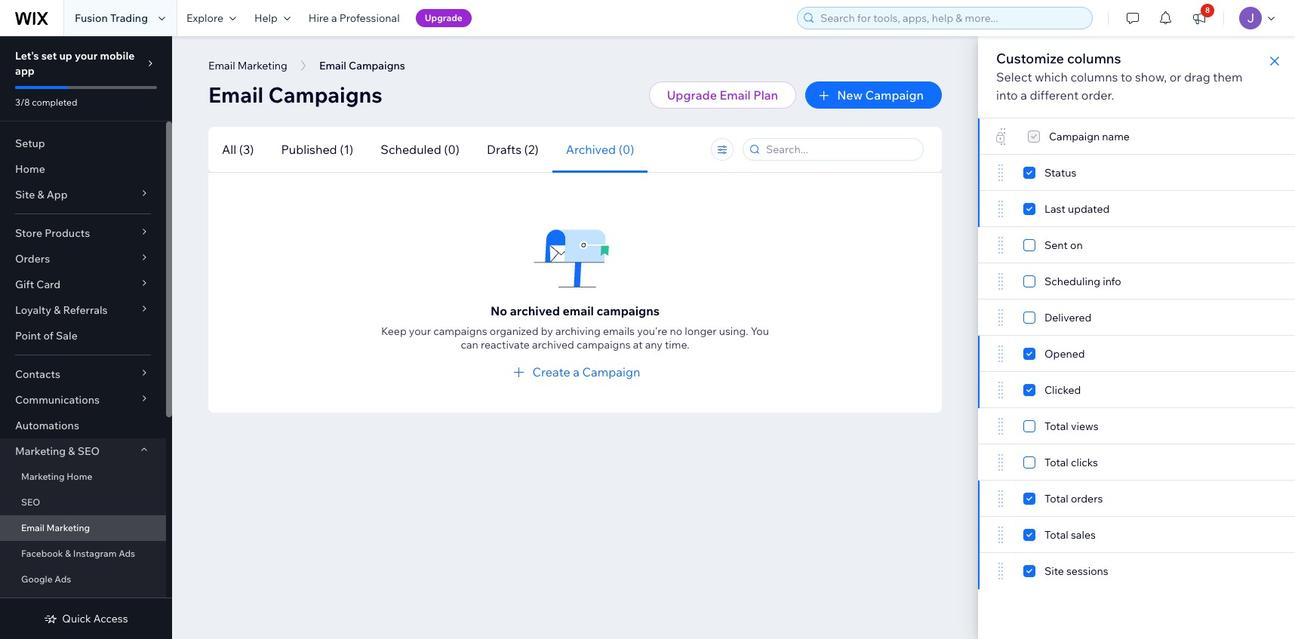 Task type: describe. For each thing, give the bounding box(es) containing it.
sidebar element
[[0, 36, 172, 639]]

1 vertical spatial archived
[[532, 338, 574, 352]]

clicks
[[1071, 456, 1098, 469]]

upgrade for upgrade email plan
[[667, 88, 717, 103]]

longer
[[685, 325, 717, 338]]

your inside "no archived email campaigns keep your campaigns organized by archiving emails you're no longer using. you can reactivate archived campaigns at any time."
[[409, 325, 431, 338]]

marketing up "facebook & instagram ads" at the left
[[46, 522, 90, 534]]

(0) for archived (0)
[[619, 142, 634, 157]]

seo inside dropdown button
[[78, 445, 100, 458]]

can
[[461, 338, 478, 352]]

1 vertical spatial ads
[[55, 574, 71, 585]]

app
[[15, 64, 35, 78]]

email marketing for email marketing link
[[21, 522, 90, 534]]

total orders button
[[978, 481, 1295, 517]]

new campaign button
[[805, 82, 942, 109]]

google ads link
[[0, 567, 166, 593]]

point of sale
[[15, 329, 78, 343]]

site sessions button
[[978, 553, 1295, 590]]

Opened checkbox
[[1024, 345, 1094, 363]]

let's set up your mobile app
[[15, 49, 135, 78]]

facebook & instagram ads
[[21, 548, 135, 559]]

hire a professional
[[309, 11, 400, 25]]

total for total views
[[1045, 420, 1069, 433]]

orders
[[15, 252, 50, 266]]

0 vertical spatial home
[[15, 162, 45, 176]]

scheduling info
[[1045, 275, 1121, 288]]

communications
[[15, 393, 100, 407]]

total for total orders
[[1045, 492, 1069, 506]]

organized
[[490, 325, 539, 338]]

last
[[1045, 202, 1066, 216]]

help
[[254, 11, 278, 25]]

email inside sidebar element
[[21, 522, 44, 534]]

delivered button
[[978, 300, 1295, 336]]

scheduled (0)
[[381, 142, 460, 157]]

fusion
[[75, 11, 108, 25]]

scheduled (0) button
[[367, 126, 473, 172]]

Clicked checkbox
[[1024, 381, 1090, 399]]

professional
[[340, 11, 400, 25]]

3/8 completed
[[15, 97, 77, 108]]

drafts (2) button
[[473, 126, 552, 172]]

all
[[222, 142, 236, 157]]

(1)
[[340, 142, 353, 157]]

a inside customize columns select which columns to show, or drag them into a different order.
[[1021, 88, 1027, 103]]

Total orders checkbox
[[1024, 490, 1112, 508]]

which
[[1035, 69, 1068, 85]]

explore
[[186, 11, 223, 25]]

them
[[1213, 69, 1243, 85]]

drag . image for opened
[[996, 345, 1005, 363]]

0 vertical spatial archived
[[510, 303, 560, 319]]

archived (0)
[[566, 142, 634, 157]]

show,
[[1135, 69, 1167, 85]]

store
[[15, 226, 42, 240]]

email marketing link
[[0, 516, 166, 541]]

create
[[533, 365, 570, 380]]

hire a professional link
[[300, 0, 409, 36]]

upgrade email plan button
[[649, 82, 796, 109]]

referrals
[[63, 303, 108, 317]]

email left the plan
[[720, 88, 751, 103]]

products
[[45, 226, 90, 240]]

facebook
[[21, 548, 63, 559]]

published (1)
[[281, 142, 353, 157]]

drag . image for scheduling info
[[996, 272, 1005, 291]]

Last updated checkbox
[[1024, 200, 1110, 218]]

or
[[1170, 69, 1182, 85]]

any
[[645, 338, 663, 352]]

google ads
[[21, 574, 71, 585]]

into
[[996, 88, 1018, 103]]

to
[[1121, 69, 1133, 85]]

drag . image for total clicks
[[996, 454, 1005, 472]]

8 button
[[1183, 0, 1216, 36]]

upgrade email plan
[[667, 88, 778, 103]]

delivered
[[1045, 311, 1092, 325]]

new
[[837, 88, 863, 103]]

marketing inside button
[[238, 59, 287, 72]]

a for professional
[[331, 11, 337, 25]]

tab list containing all (3)
[[208, 126, 690, 172]]

& for loyalty
[[54, 303, 61, 317]]

no
[[670, 325, 682, 338]]

1 vertical spatial seo
[[21, 497, 40, 508]]

0 vertical spatial campaign
[[865, 88, 924, 103]]

all (3)
[[222, 142, 254, 157]]

automations link
[[0, 413, 166, 439]]

0 vertical spatial columns
[[1067, 50, 1121, 67]]

orders
[[1071, 492, 1103, 506]]

email
[[563, 303, 594, 319]]

email down explore
[[208, 59, 235, 72]]

1 vertical spatial columns
[[1071, 69, 1118, 85]]

Status checkbox
[[1024, 164, 1077, 182]]

reactivate
[[481, 338, 530, 352]]

published (1) button
[[268, 126, 367, 172]]

hire
[[309, 11, 329, 25]]

at
[[633, 338, 643, 352]]

campaigns left organized
[[433, 325, 487, 338]]

you're
[[637, 325, 668, 338]]

communications button
[[0, 387, 166, 413]]

google
[[21, 574, 53, 585]]

drag . image for status
[[996, 164, 1005, 182]]

& for marketing
[[68, 445, 75, 458]]

drag . image for total orders
[[996, 490, 1005, 508]]

updated
[[1068, 202, 1110, 216]]

Scheduling info checkbox
[[1024, 272, 1121, 291]]

Search... field
[[762, 139, 919, 160]]

total clicks button
[[978, 445, 1295, 481]]

store products button
[[0, 220, 166, 246]]

new campaign
[[837, 88, 924, 103]]

create a campaign
[[533, 365, 640, 380]]

Total views checkbox
[[1024, 417, 1108, 436]]

opened button
[[978, 336, 1295, 372]]

upgrade for upgrade
[[425, 12, 463, 23]]

archiving
[[555, 325, 601, 338]]

gift card button
[[0, 272, 166, 297]]

app
[[47, 188, 68, 202]]

instagram
[[73, 548, 117, 559]]

no archived email campaigns keep your campaigns organized by archiving emails you're no longer using. you can reactivate archived campaigns at any time.
[[381, 303, 769, 352]]



Task type: locate. For each thing, give the bounding box(es) containing it.
sent
[[1045, 239, 1068, 252]]

6 drag . image from the top
[[996, 526, 1005, 544]]

upgrade left the plan
[[667, 88, 717, 103]]

email campaigns
[[208, 82, 383, 108]]

drag . image left last
[[996, 200, 1005, 218]]

time.
[[665, 338, 690, 352]]

email marketing down help
[[208, 59, 287, 72]]

drag . image left clicked option
[[996, 381, 1005, 399]]

drag . image
[[996, 272, 1005, 291], [996, 345, 1005, 363], [996, 417, 1005, 436], [996, 454, 1005, 472], [996, 490, 1005, 508], [996, 526, 1005, 544]]

email up facebook at the bottom left of the page
[[21, 522, 44, 534]]

order.
[[1082, 88, 1114, 103]]

0 horizontal spatial upgrade
[[425, 12, 463, 23]]

gift card
[[15, 278, 61, 291]]

1 vertical spatial your
[[409, 325, 431, 338]]

drag . image inside "opened" button
[[996, 345, 1005, 363]]

home down marketing & seo dropdown button
[[67, 471, 92, 482]]

total orders
[[1045, 492, 1103, 506]]

1 horizontal spatial upgrade
[[667, 88, 717, 103]]

& inside marketing & seo dropdown button
[[68, 445, 75, 458]]

clicked
[[1045, 383, 1081, 397]]

views
[[1071, 420, 1099, 433]]

site & app button
[[0, 182, 166, 208]]

help button
[[245, 0, 300, 36]]

3/8
[[15, 97, 30, 108]]

a right hire
[[331, 11, 337, 25]]

& inside facebook & instagram ads "link"
[[65, 548, 71, 559]]

1 vertical spatial upgrade
[[667, 88, 717, 103]]

email marketing for the email marketing button
[[208, 59, 287, 72]]

total for total clicks
[[1045, 456, 1069, 469]]

(0)
[[444, 142, 460, 157], [619, 142, 634, 157]]

Search for tools, apps, help & more... field
[[816, 8, 1088, 29]]

4 drag . image from the top
[[996, 309, 1005, 327]]

6 drag . image from the top
[[996, 562, 1005, 580]]

site inside popup button
[[15, 188, 35, 202]]

total left views
[[1045, 420, 1069, 433]]

drag . image inside 'status' button
[[996, 164, 1005, 182]]

scheduled
[[381, 142, 441, 157]]

point
[[15, 329, 41, 343]]

orders button
[[0, 246, 166, 272]]

2 (0) from the left
[[619, 142, 634, 157]]

ads right google
[[55, 574, 71, 585]]

customize columns select which columns to show, or drag them into a different order.
[[996, 50, 1243, 103]]

3 drag . image from the top
[[996, 417, 1005, 436]]

point of sale link
[[0, 323, 166, 349]]

marketing inside dropdown button
[[15, 445, 66, 458]]

8
[[1205, 5, 1210, 15]]

5 drag . image from the top
[[996, 490, 1005, 508]]

upgrade right "professional" on the left
[[425, 12, 463, 23]]

let's
[[15, 49, 39, 63]]

Total sales checkbox
[[1024, 526, 1105, 544]]

0 vertical spatial email marketing
[[208, 59, 287, 72]]

drag . image left status checkbox
[[996, 164, 1005, 182]]

clicked button
[[978, 372, 1295, 408]]

drag . image inside clicked button
[[996, 381, 1005, 399]]

drag . image inside "total views" button
[[996, 417, 1005, 436]]

your inside let's set up your mobile app
[[75, 49, 98, 63]]

1 horizontal spatial your
[[409, 325, 431, 338]]

site left app
[[15, 188, 35, 202]]

1 vertical spatial campaign
[[582, 365, 640, 380]]

total views
[[1045, 420, 1099, 433]]

gift
[[15, 278, 34, 291]]

site inside option
[[1045, 565, 1064, 578]]

None checkbox
[[1028, 128, 1130, 146]]

total inside the total clicks checkbox
[[1045, 456, 1069, 469]]

create a campaign button
[[510, 363, 640, 381]]

emails
[[603, 325, 635, 338]]

ads right the instagram
[[119, 548, 135, 559]]

drag . image inside scheduling info button
[[996, 272, 1005, 291]]

marketing up email campaigns at left top
[[238, 59, 287, 72]]

(3)
[[239, 142, 254, 157]]

campaigns up create a campaign
[[577, 338, 631, 352]]

scheduling info button
[[978, 263, 1295, 300]]

set
[[41, 49, 57, 63]]

card
[[36, 278, 61, 291]]

5 drag . image from the top
[[996, 381, 1005, 399]]

drag . image left total views checkbox
[[996, 417, 1005, 436]]

drag . image left scheduling info option
[[996, 272, 1005, 291]]

drag . image left total orders option at the bottom
[[996, 490, 1005, 508]]

status button
[[978, 155, 1295, 191]]

& right loyalty
[[54, 303, 61, 317]]

all (3) button
[[208, 126, 268, 172]]

a right into
[[1021, 88, 1027, 103]]

archived up create on the left bottom of the page
[[532, 338, 574, 352]]

& for site
[[37, 188, 44, 202]]

total for total sales
[[1045, 528, 1069, 542]]

drag . image for last updated
[[996, 200, 1005, 218]]

2 vertical spatial a
[[573, 365, 580, 380]]

0 vertical spatial upgrade
[[425, 12, 463, 23]]

drag . image left sent on option
[[996, 236, 1005, 254]]

drag . image inside delivered button
[[996, 309, 1005, 327]]

drag . image inside sent on button
[[996, 236, 1005, 254]]

campaign down at
[[582, 365, 640, 380]]

1 horizontal spatial campaign
[[865, 88, 924, 103]]

seo link
[[0, 490, 166, 516]]

on
[[1070, 239, 1083, 252]]

loyalty & referrals button
[[0, 297, 166, 323]]

home down setup
[[15, 162, 45, 176]]

campaigns
[[268, 82, 383, 108]]

& down automations link in the bottom of the page
[[68, 445, 75, 458]]

total views button
[[978, 408, 1295, 445]]

4 drag . image from the top
[[996, 454, 1005, 472]]

site for site & app
[[15, 188, 35, 202]]

1 vertical spatial a
[[1021, 88, 1027, 103]]

drag
[[1184, 69, 1211, 85]]

up
[[59, 49, 72, 63]]

1 horizontal spatial a
[[573, 365, 580, 380]]

drag . image inside total clicks button
[[996, 454, 1005, 472]]

4 total from the top
[[1045, 528, 1069, 542]]

archived (0) button
[[552, 126, 648, 172]]

0 vertical spatial site
[[15, 188, 35, 202]]

opened
[[1045, 347, 1085, 361]]

drag . image for total sales
[[996, 526, 1005, 544]]

your
[[75, 49, 98, 63], [409, 325, 431, 338]]

0 horizontal spatial site
[[15, 188, 35, 202]]

site left the sessions
[[1045, 565, 1064, 578]]

email down the email marketing button
[[208, 82, 264, 108]]

seo down marketing home at the bottom of page
[[21, 497, 40, 508]]

a inside button
[[573, 365, 580, 380]]

status
[[1045, 166, 1077, 180]]

ads inside "link"
[[119, 548, 135, 559]]

by
[[541, 325, 553, 338]]

drag . image for clicked
[[996, 381, 1005, 399]]

a right create on the left bottom of the page
[[573, 365, 580, 380]]

campaign
[[865, 88, 924, 103], [582, 365, 640, 380]]

drag . image left delivered checkbox
[[996, 309, 1005, 327]]

site for site sessions
[[1045, 565, 1064, 578]]

1 horizontal spatial home
[[67, 471, 92, 482]]

a for campaign
[[573, 365, 580, 380]]

email marketing up facebook at the bottom left of the page
[[21, 522, 90, 534]]

2 horizontal spatial a
[[1021, 88, 1027, 103]]

0 vertical spatial a
[[331, 11, 337, 25]]

0 horizontal spatial seo
[[21, 497, 40, 508]]

select
[[996, 69, 1032, 85]]

drag . image inside total sales button
[[996, 526, 1005, 544]]

loyalty
[[15, 303, 51, 317]]

drag . image inside the last updated button
[[996, 200, 1005, 218]]

& right facebook at the bottom left of the page
[[65, 548, 71, 559]]

drag . image for delivered
[[996, 309, 1005, 327]]

sent on button
[[978, 227, 1295, 263]]

1 (0) from the left
[[444, 142, 460, 157]]

facebook & instagram ads link
[[0, 541, 166, 567]]

& inside loyalty & referrals popup button
[[54, 303, 61, 317]]

email marketing inside button
[[208, 59, 287, 72]]

archived up by
[[510, 303, 560, 319]]

1 horizontal spatial site
[[1045, 565, 1064, 578]]

total left orders
[[1045, 492, 1069, 506]]

0 horizontal spatial campaign
[[582, 365, 640, 380]]

keep
[[381, 325, 407, 338]]

drag . image left the total clicks checkbox
[[996, 454, 1005, 472]]

trading
[[110, 11, 148, 25]]

0 horizontal spatial a
[[331, 11, 337, 25]]

1 horizontal spatial seo
[[78, 445, 100, 458]]

drag . image left opened checkbox
[[996, 345, 1005, 363]]

Sent on checkbox
[[1024, 236, 1083, 254]]

sales
[[1071, 528, 1096, 542]]

total left "sales"
[[1045, 528, 1069, 542]]

drag . image left site sessions option
[[996, 562, 1005, 580]]

drag . image inside the total orders button
[[996, 490, 1005, 508]]

marketing down automations
[[15, 445, 66, 458]]

sessions
[[1066, 565, 1109, 578]]

1 vertical spatial home
[[67, 471, 92, 482]]

0 vertical spatial your
[[75, 49, 98, 63]]

drag . image for total views
[[996, 417, 1005, 436]]

0 vertical spatial ads
[[119, 548, 135, 559]]

2 drag . image from the top
[[996, 345, 1005, 363]]

last updated button
[[978, 191, 1295, 227]]

1 total from the top
[[1045, 420, 1069, 433]]

drag . image left total sales checkbox
[[996, 526, 1005, 544]]

email
[[208, 59, 235, 72], [208, 82, 264, 108], [720, 88, 751, 103], [21, 522, 44, 534]]

3 total from the top
[[1045, 492, 1069, 506]]

site sessions
[[1045, 565, 1109, 578]]

marketing down marketing & seo
[[21, 471, 65, 482]]

automations
[[15, 419, 79, 433]]

total sales button
[[978, 517, 1295, 553]]

fusion trading
[[75, 11, 148, 25]]

1 drag . image from the top
[[996, 164, 1005, 182]]

quick access button
[[44, 612, 128, 626]]

published
[[281, 142, 337, 157]]

1 vertical spatial email marketing
[[21, 522, 90, 534]]

seo down automations link in the bottom of the page
[[78, 445, 100, 458]]

& for facebook
[[65, 548, 71, 559]]

marketing & seo
[[15, 445, 100, 458]]

total inside total orders option
[[1045, 492, 1069, 506]]

your right keep
[[409, 325, 431, 338]]

email marketing inside email marketing link
[[21, 522, 90, 534]]

setup
[[15, 137, 45, 150]]

1 horizontal spatial email marketing
[[208, 59, 287, 72]]

Delivered checkbox
[[1024, 309, 1101, 327]]

drag . image
[[996, 164, 1005, 182], [996, 200, 1005, 218], [996, 236, 1005, 254], [996, 309, 1005, 327], [996, 381, 1005, 399], [996, 562, 1005, 580]]

2 total from the top
[[1045, 456, 1069, 469]]

plan
[[754, 88, 778, 103]]

0 horizontal spatial email marketing
[[21, 522, 90, 534]]

drag . image for site sessions
[[996, 562, 1005, 580]]

0 horizontal spatial (0)
[[444, 142, 460, 157]]

store products
[[15, 226, 90, 240]]

Site sessions checkbox
[[1024, 562, 1118, 580]]

access
[[93, 612, 128, 626]]

tab list
[[208, 126, 690, 172]]

(0) right scheduled
[[444, 142, 460, 157]]

campaign right new
[[865, 88, 924, 103]]

& inside "site & app" popup button
[[37, 188, 44, 202]]

total inside total views checkbox
[[1045, 420, 1069, 433]]

total left clicks
[[1045, 456, 1069, 469]]

drag . image inside site sessions button
[[996, 562, 1005, 580]]

0 horizontal spatial your
[[75, 49, 98, 63]]

drag . image for sent on
[[996, 236, 1005, 254]]

no
[[491, 303, 507, 319]]

campaigns up the emails
[[597, 303, 660, 319]]

&
[[37, 188, 44, 202], [54, 303, 61, 317], [68, 445, 75, 458], [65, 548, 71, 559]]

total inside total sales checkbox
[[1045, 528, 1069, 542]]

(0) for scheduled (0)
[[444, 142, 460, 157]]

1 vertical spatial site
[[1045, 565, 1064, 578]]

home
[[15, 162, 45, 176], [67, 471, 92, 482]]

2 drag . image from the top
[[996, 200, 1005, 218]]

(0) right archived
[[619, 142, 634, 157]]

1 drag . image from the top
[[996, 272, 1005, 291]]

Total clicks checkbox
[[1024, 454, 1107, 472]]

drafts
[[487, 142, 522, 157]]

1 horizontal spatial ads
[[119, 548, 135, 559]]

using.
[[719, 325, 749, 338]]

archived
[[510, 303, 560, 319], [532, 338, 574, 352]]

your right up
[[75, 49, 98, 63]]

sale
[[56, 329, 78, 343]]

0 horizontal spatial home
[[15, 162, 45, 176]]

1 horizontal spatial (0)
[[619, 142, 634, 157]]

0 horizontal spatial ads
[[55, 574, 71, 585]]

home link
[[0, 156, 166, 182]]

0 vertical spatial seo
[[78, 445, 100, 458]]

3 drag . image from the top
[[996, 236, 1005, 254]]

& left app
[[37, 188, 44, 202]]



Task type: vqa. For each thing, say whether or not it's contained in the screenshot.
See All Templates
no



